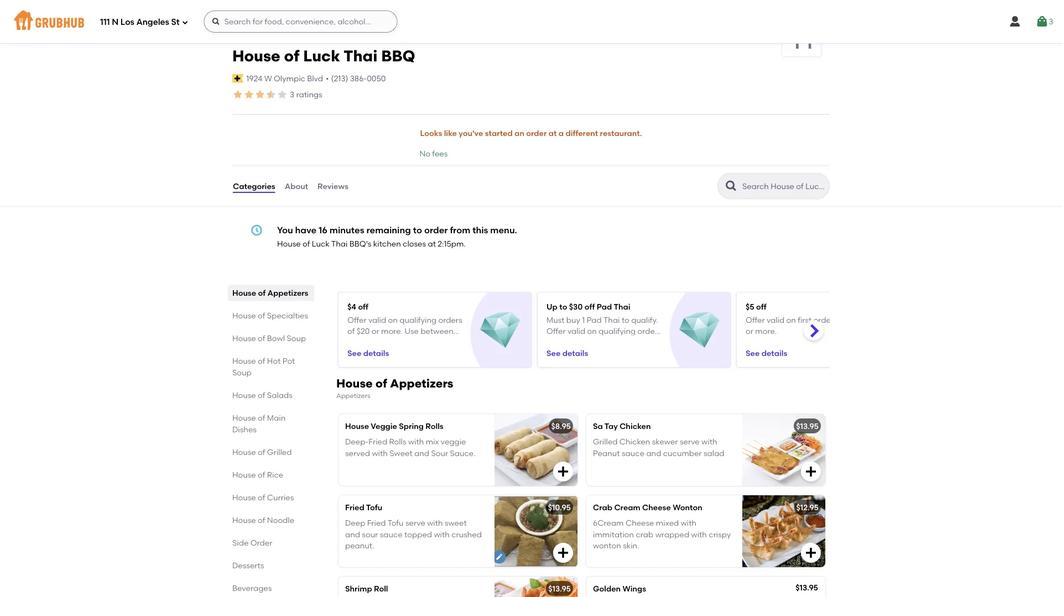 Task type: locate. For each thing, give the bounding box(es) containing it.
house of hot pot soup tab
[[232, 355, 310, 379]]

up
[[547, 302, 557, 311], [601, 337, 612, 347]]

valid up $20
[[368, 315, 386, 324]]

more. up see details
[[755, 326, 777, 336]]

house for house of hot pot soup
[[232, 356, 256, 366]]

sour
[[431, 449, 448, 458]]

of left salads
[[258, 391, 265, 400]]

1 horizontal spatial appetizers
[[336, 392, 370, 400]]

0 horizontal spatial appetizers
[[267, 288, 308, 298]]

or right $20
[[372, 326, 379, 336]]

with down spring
[[408, 437, 424, 447]]

sa tay chicken
[[593, 422, 651, 431]]

or inside $5 off offer valid on first orders of $15 or more.
[[746, 326, 753, 336]]

2 horizontal spatial or
[[746, 326, 753, 336]]

of up veggie at the left bottom of page
[[376, 376, 387, 390]]

0 horizontal spatial off
[[358, 302, 368, 311]]

see inside the up to $30 off pad thai must buy 1 pad thai to qualify. offer valid on qualifying orders of $17 or more. up to $30 off. see details
[[547, 348, 561, 358]]

of inside house of hot pot soup
[[258, 356, 265, 366]]

off inside $5 off offer valid on first orders of $15 or more.
[[756, 302, 767, 311]]

1 horizontal spatial at
[[549, 129, 557, 138]]

3 off from the left
[[756, 302, 767, 311]]

cheese up crab
[[626, 519, 654, 528]]

st
[[171, 17, 179, 27]]

2 horizontal spatial on
[[786, 315, 796, 324]]

0 horizontal spatial grilled
[[267, 448, 292, 457]]

Search for food, convenience, alcohol... search field
[[204, 11, 397, 33]]

0050
[[367, 74, 386, 83]]

with
[[408, 437, 424, 447], [701, 437, 717, 447], [372, 449, 388, 458], [427, 519, 443, 528], [681, 519, 696, 528], [434, 530, 450, 539], [691, 530, 707, 539]]

orders up between
[[438, 315, 462, 324]]

tofu up sour
[[366, 503, 382, 512]]

veggie
[[371, 422, 397, 431]]

house down house of grilled
[[232, 470, 256, 480]]

off right the $5
[[756, 302, 767, 311]]

of left $15
[[839, 315, 847, 324]]

0 horizontal spatial qualifying
[[399, 315, 436, 324]]

0 horizontal spatial promo image
[[480, 310, 521, 350]]

on inside $5 off offer valid on first orders of $15 or more.
[[786, 315, 796, 324]]

on inside the up to $30 off pad thai must buy 1 pad thai to qualify. offer valid on qualifying orders of $17 or more. up to $30 off. see details
[[587, 326, 597, 336]]

1 horizontal spatial serve
[[680, 437, 700, 447]]

have
[[295, 225, 317, 235]]

1 horizontal spatial offer
[[547, 326, 566, 336]]

1 vertical spatial tofu
[[388, 519, 404, 528]]

or right $17
[[568, 337, 576, 347]]

of left rice
[[258, 470, 265, 480]]

chicken right tay
[[620, 422, 651, 431]]

of down have
[[303, 239, 310, 249]]

of left 'bowl'
[[258, 334, 265, 343]]

2 promo image from the left
[[679, 310, 720, 350]]

0 vertical spatial $30
[[569, 302, 583, 311]]

sauce inside grilled chicken skewer serve with peanut sauce and cucumber salad
[[622, 449, 644, 458]]

grilled inside tab
[[267, 448, 292, 457]]

• (213) 386-0050
[[326, 74, 386, 83]]

$30 up buy
[[569, 302, 583, 311]]

and inside grilled chicken skewer serve with peanut sauce and cucumber salad
[[646, 449, 661, 458]]

11am–2pm.
[[347, 337, 389, 347]]

3 see from the left
[[746, 348, 760, 358]]

of inside house of specialties tab
[[258, 311, 265, 321]]

fried for fried
[[367, 519, 386, 528]]

see details button for see
[[347, 343, 389, 363]]

see down $17
[[547, 348, 561, 358]]

more. down 1
[[578, 337, 599, 347]]

0 horizontal spatial or
[[372, 326, 379, 336]]

house inside you have 16 minutes remaining to order from this menu. house of luck thai bbq's kitchen closes at 2:15pm.
[[277, 239, 301, 249]]

2 horizontal spatial offer
[[746, 315, 765, 324]]

subscription pass image
[[232, 74, 243, 83]]

kitchen
[[373, 239, 401, 249]]

1 horizontal spatial rolls
[[426, 422, 443, 431]]

star icon image
[[232, 89, 243, 100], [243, 89, 254, 100], [254, 89, 266, 100], [266, 89, 277, 100], [266, 89, 277, 100], [277, 89, 288, 100]]

off up 1
[[585, 302, 595, 311]]

house of luck thai bbq logo image
[[782, 18, 821, 56]]

3 for 3 ratings
[[290, 90, 294, 99]]

1 see details button from the left
[[347, 343, 389, 363]]

of left curries
[[258, 493, 265, 502]]

house up side on the left of the page
[[232, 516, 256, 525]]

sauce inside deep fried tofu serve with sweet and sour sauce topped with crushed peanut.
[[380, 530, 403, 539]]

0 horizontal spatial 3
[[290, 90, 294, 99]]

house left hot at the left bottom
[[232, 356, 256, 366]]

house of specialties tab
[[232, 310, 310, 322]]

0 vertical spatial at
[[549, 129, 557, 138]]

0 vertical spatial 3
[[1049, 17, 1053, 26]]

appetizers
[[267, 288, 308, 298], [390, 376, 453, 390], [336, 392, 370, 400]]

crispy
[[709, 530, 731, 539]]

of inside house of appetizers tab
[[258, 288, 266, 298]]

serve up cucumber
[[680, 437, 700, 447]]

2 vertical spatial appetizers
[[336, 392, 370, 400]]

valid inside the up to $30 off pad thai must buy 1 pad thai to qualify. offer valid on qualifying orders of $17 or more. up to $30 off. see details
[[567, 326, 585, 336]]

rolls up mix
[[426, 422, 443, 431]]

grilled inside grilled chicken skewer serve with peanut sauce and cucumber salad
[[593, 437, 618, 447]]

1 details from the left
[[363, 348, 389, 358]]

svg image
[[1008, 15, 1022, 28], [212, 17, 220, 26], [250, 224, 263, 237], [804, 465, 818, 478], [804, 546, 818, 560]]

fried inside deep-fried  rolls with mix veggie served with sweet and sour sauce.
[[369, 437, 387, 447]]

of for house of appetizers
[[258, 288, 266, 298]]

of inside house of salads tab
[[258, 391, 265, 400]]

1 horizontal spatial up
[[601, 337, 612, 347]]

chicken down the sa tay chicken
[[619, 437, 650, 447]]

0 vertical spatial appetizers
[[267, 288, 308, 298]]

off inside the up to $30 off pad thai must buy 1 pad thai to qualify. offer valid on qualifying orders of $17 or more. up to $30 off. see details
[[585, 302, 595, 311]]

more. inside $4 off offer valid on qualifying orders of $20 or more. use between 11am–2pm. see details
[[381, 326, 403, 336]]

desserts tab
[[232, 560, 310, 572]]

luck up •
[[303, 47, 340, 65]]

0 horizontal spatial on
[[388, 315, 398, 324]]

house inside house of appetizers appetizers
[[336, 376, 373, 390]]

0 horizontal spatial rolls
[[389, 437, 406, 447]]

orders down qualify.
[[637, 326, 661, 336]]

2 horizontal spatial orders
[[813, 315, 837, 324]]

more. left the use
[[381, 326, 403, 336]]

0 horizontal spatial see
[[347, 348, 361, 358]]

of inside $4 off offer valid on qualifying orders of $20 or more. use between 11am–2pm. see details
[[347, 326, 355, 336]]

appetizers up the "specialties"
[[267, 288, 308, 298]]

of left main
[[258, 413, 265, 423]]

of for house of rice
[[258, 470, 265, 480]]

svg image left 3 button
[[1008, 15, 1022, 28]]

bbq's
[[350, 239, 371, 249]]

$13.95 for shrimp roll image
[[548, 584, 571, 594]]

0 vertical spatial serve
[[680, 437, 700, 447]]

house for house of salads
[[232, 391, 256, 400]]

soup inside tab
[[287, 334, 306, 343]]

1 horizontal spatial grilled
[[593, 437, 618, 447]]

house left 'bowl'
[[232, 334, 256, 343]]

1 off from the left
[[358, 302, 368, 311]]

different
[[566, 129, 598, 138]]

1 horizontal spatial or
[[568, 337, 576, 347]]

grilled up peanut
[[593, 437, 618, 447]]

see details button
[[347, 343, 389, 363], [547, 343, 588, 363], [746, 343, 787, 363]]

2 horizontal spatial more.
[[755, 326, 777, 336]]

$13.95
[[796, 422, 819, 431], [796, 583, 818, 593], [548, 584, 571, 594]]

of for house of hot pot soup
[[258, 356, 265, 366]]

of inside house of bowl soup tab
[[258, 334, 265, 343]]

luck
[[303, 47, 340, 65], [312, 239, 330, 249]]

to inside you have 16 minutes remaining to order from this menu. house of luck thai bbq's kitchen closes at 2:15pm.
[[413, 225, 422, 235]]

more. inside the up to $30 off pad thai must buy 1 pad thai to qualify. offer valid on qualifying orders of $17 or more. up to $30 off. see details
[[578, 337, 599, 347]]

2 horizontal spatial see details button
[[746, 343, 787, 363]]

$30
[[569, 302, 583, 311], [624, 337, 637, 347]]

0 horizontal spatial at
[[428, 239, 436, 249]]

appetizers up deep-
[[336, 392, 370, 400]]

0 vertical spatial grilled
[[593, 437, 618, 447]]

serve
[[680, 437, 700, 447], [405, 519, 425, 528]]

0 vertical spatial cheese
[[642, 503, 671, 512]]

house of luck thai bbq
[[232, 47, 415, 65]]

appetizers inside tab
[[267, 288, 308, 298]]

promo image for offer valid on qualifying orders of $20 or more. use between 11am–2pm.
[[480, 310, 521, 350]]

curries
[[267, 493, 294, 502]]

0 vertical spatial qualifying
[[399, 315, 436, 324]]

house down '11am–2pm.'
[[336, 376, 373, 390]]

orders inside $5 off offer valid on first orders of $15 or more.
[[813, 315, 837, 324]]

see details button for valid
[[547, 343, 588, 363]]

crab
[[636, 530, 653, 539]]

to
[[413, 225, 422, 235], [559, 302, 567, 311], [622, 315, 629, 324], [614, 337, 622, 347]]

1 horizontal spatial see details button
[[547, 343, 588, 363]]

1 vertical spatial sauce
[[380, 530, 403, 539]]

0 vertical spatial rolls
[[426, 422, 443, 431]]

fried up the deep
[[345, 503, 364, 512]]

0 horizontal spatial see details button
[[347, 343, 389, 363]]

appetizers for house of appetizers appetizers
[[390, 376, 453, 390]]

main
[[267, 413, 286, 423]]

fried down veggie at the left bottom of page
[[369, 437, 387, 447]]

promo image
[[480, 310, 521, 350], [679, 310, 720, 350]]

of up house of bowl soup
[[258, 311, 265, 321]]

1 horizontal spatial qualifying
[[599, 326, 636, 336]]

of left noodle
[[258, 516, 265, 525]]

and inside deep fried tofu serve with sweet and sour sauce topped with crushed peanut.
[[345, 530, 360, 539]]

house inside "house of main dishes"
[[232, 413, 256, 423]]

see details button down $20
[[347, 343, 389, 363]]

tofu right the deep
[[388, 519, 404, 528]]

0 horizontal spatial and
[[345, 530, 360, 539]]

with up salad
[[701, 437, 717, 447]]

golden wings
[[593, 584, 646, 594]]

or for $4 off
[[372, 326, 379, 336]]

1 vertical spatial up
[[601, 337, 612, 347]]

1 horizontal spatial orders
[[637, 326, 661, 336]]

offer inside $4 off offer valid on qualifying orders of $20 or more. use between 11am–2pm. see details
[[347, 315, 367, 324]]

sauce right sour
[[380, 530, 403, 539]]

house up the 1924
[[232, 47, 280, 65]]

up left off.
[[601, 337, 612, 347]]

0 horizontal spatial valid
[[368, 315, 386, 324]]

0 vertical spatial fried
[[369, 437, 387, 447]]

of inside house of appetizers appetizers
[[376, 376, 387, 390]]

of inside house of noodle tab
[[258, 516, 265, 525]]

details down $17
[[562, 348, 588, 358]]

more. inside $5 off offer valid on first orders of $15 or more.
[[755, 326, 777, 336]]

of inside the house of curries 'tab'
[[258, 493, 265, 502]]

2 see details button from the left
[[547, 343, 588, 363]]

of inside house of rice tab
[[258, 470, 265, 480]]

1 horizontal spatial off
[[585, 302, 595, 311]]

house down dishes
[[232, 448, 256, 457]]

of up house of specialties
[[258, 288, 266, 298]]

order up 2:15pm.
[[424, 225, 448, 235]]

to up closes
[[413, 225, 422, 235]]

0 horizontal spatial sauce
[[380, 530, 403, 539]]

1 vertical spatial soup
[[232, 368, 252, 377]]

house of noodle
[[232, 516, 294, 525]]

cheese up mixed
[[642, 503, 671, 512]]

details inside button
[[761, 348, 787, 358]]

thai
[[343, 47, 378, 65], [331, 239, 348, 249], [614, 302, 630, 311], [603, 315, 620, 324]]

2 horizontal spatial and
[[646, 449, 661, 458]]

off right $4
[[358, 302, 368, 311]]

house up house of specialties
[[232, 288, 256, 298]]

peanut.
[[345, 541, 374, 550]]

1 horizontal spatial 3
[[1049, 17, 1053, 26]]

1 horizontal spatial $30
[[624, 337, 637, 347]]

fried inside deep fried tofu serve with sweet and sour sauce topped with crushed peanut.
[[367, 519, 386, 528]]

and down the deep
[[345, 530, 360, 539]]

bbq
[[381, 47, 415, 65]]

1
[[582, 315, 585, 324]]

more. for first
[[755, 326, 777, 336]]

2 horizontal spatial appetizers
[[390, 376, 453, 390]]

sour
[[362, 530, 378, 539]]

1 horizontal spatial details
[[562, 348, 588, 358]]

1 horizontal spatial valid
[[567, 326, 585, 336]]

and inside deep-fried  rolls with mix veggie served with sweet and sour sauce.
[[414, 449, 429, 458]]

or down the $5
[[746, 326, 753, 336]]

on for first
[[786, 315, 796, 324]]

mix
[[426, 437, 439, 447]]

1 horizontal spatial on
[[587, 326, 597, 336]]

looks
[[420, 129, 442, 138]]

1 horizontal spatial soup
[[287, 334, 306, 343]]

1 vertical spatial grilled
[[267, 448, 292, 457]]

2 off from the left
[[585, 302, 595, 311]]

immitation
[[593, 530, 634, 539]]

0 vertical spatial soup
[[287, 334, 306, 343]]

$30 left off.
[[624, 337, 637, 347]]

2 details from the left
[[562, 348, 588, 358]]

olympic
[[274, 74, 305, 83]]

shrimp roll
[[345, 584, 388, 594]]

beverages tab
[[232, 583, 310, 594]]

salad
[[704, 449, 724, 458]]

see down '11am–2pm.'
[[347, 348, 361, 358]]

2 horizontal spatial details
[[761, 348, 787, 358]]

offer down must
[[547, 326, 566, 336]]

house of grilled tab
[[232, 447, 310, 458]]

on
[[388, 315, 398, 324], [786, 315, 796, 324], [587, 326, 597, 336]]

svg image inside 3 button
[[1035, 15, 1049, 28]]

2 horizontal spatial valid
[[767, 315, 784, 324]]

house of main dishes tab
[[232, 412, 310, 436]]

deep fried tofu serve with sweet and sour sauce topped with crushed peanut.
[[345, 519, 482, 550]]

1 horizontal spatial more.
[[578, 337, 599, 347]]

crab cream cheese wonton image
[[742, 496, 825, 567]]

see details button down the $5
[[746, 343, 787, 363]]

offer down the $5
[[746, 315, 765, 324]]

house of appetizers tab
[[232, 287, 310, 299]]

of inside "house of main dishes"
[[258, 413, 265, 423]]

1 vertical spatial serve
[[405, 519, 425, 528]]

0 horizontal spatial details
[[363, 348, 389, 358]]

or
[[372, 326, 379, 336], [746, 326, 753, 336], [568, 337, 576, 347]]

valid inside $5 off offer valid on first orders of $15 or more.
[[767, 315, 784, 324]]

deep
[[345, 519, 365, 528]]

house of salads
[[232, 391, 292, 400]]

offer for $5
[[746, 315, 765, 324]]

2 horizontal spatial see
[[746, 348, 760, 358]]

off for $5 off
[[756, 302, 767, 311]]

of for house of salads
[[258, 391, 265, 400]]

wrapped
[[655, 530, 689, 539]]

0 horizontal spatial more.
[[381, 326, 403, 336]]

orders for qualifying
[[438, 315, 462, 324]]

of for house of appetizers appetizers
[[376, 376, 387, 390]]

order
[[250, 538, 272, 548]]

soup right 'bowl'
[[287, 334, 306, 343]]

offer inside the up to $30 off pad thai must buy 1 pad thai to qualify. offer valid on qualifying orders of $17 or more. up to $30 off. see details
[[547, 326, 566, 336]]

1 horizontal spatial promo image
[[679, 310, 720, 350]]

n
[[112, 17, 118, 27]]

0 vertical spatial order
[[526, 129, 547, 138]]

0 vertical spatial sauce
[[622, 449, 644, 458]]

0 horizontal spatial offer
[[347, 315, 367, 324]]

1 vertical spatial qualifying
[[599, 326, 636, 336]]

and down skewer
[[646, 449, 661, 458]]

ratings
[[296, 90, 322, 99]]

house down the you
[[277, 239, 301, 249]]

offer inside $5 off offer valid on first orders of $15 or more.
[[746, 315, 765, 324]]

you
[[277, 225, 293, 235]]

of up the olympic
[[284, 47, 300, 65]]

serve inside grilled chicken skewer serve with peanut sauce and cucumber salad
[[680, 437, 700, 447]]

house inside house of hot pot soup
[[232, 356, 256, 366]]

1 vertical spatial at
[[428, 239, 436, 249]]

of inside the up to $30 off pad thai must buy 1 pad thai to qualify. offer valid on qualifying orders of $17 or more. up to $30 off. see details
[[547, 337, 554, 347]]

1 horizontal spatial order
[[526, 129, 547, 138]]

offer for $4
[[347, 315, 367, 324]]

0 horizontal spatial $30
[[569, 302, 583, 311]]

svg image right st
[[212, 17, 220, 26]]

on inside $4 off offer valid on qualifying orders of $20 or more. use between 11am–2pm. see details
[[388, 315, 398, 324]]

house up deep-
[[345, 422, 369, 431]]

details down $5 off offer valid on first orders of $15 or more. at the right bottom of the page
[[761, 348, 787, 358]]

3 see details button from the left
[[746, 343, 787, 363]]

1 vertical spatial 3
[[290, 90, 294, 99]]

grilled up rice
[[267, 448, 292, 457]]

about button
[[284, 166, 309, 206]]

1 vertical spatial rolls
[[389, 437, 406, 447]]

of for house of grilled
[[258, 448, 265, 457]]

shrimp roll image
[[495, 577, 577, 597]]

0 vertical spatial up
[[547, 302, 557, 311]]

order right an
[[526, 129, 547, 138]]

6cream cheese mixed with immitation crab wrapped with crispy wonton skin.
[[593, 519, 731, 550]]

1 vertical spatial chicken
[[619, 437, 650, 447]]

see details button down buy
[[547, 343, 588, 363]]

w
[[264, 74, 272, 83]]

valid down buy
[[567, 326, 585, 336]]

3 inside button
[[1049, 17, 1053, 26]]

svg image
[[1035, 15, 1049, 28], [182, 19, 188, 26], [556, 465, 570, 478], [556, 546, 570, 560]]

valid left first
[[767, 315, 784, 324]]

tofu
[[366, 503, 382, 512], [388, 519, 404, 528]]

qualifying down qualify.
[[599, 326, 636, 336]]

$17
[[556, 337, 566, 347]]

serve inside deep fried tofu serve with sweet and sour sauce topped with crushed peanut.
[[405, 519, 425, 528]]

0 horizontal spatial serve
[[405, 519, 425, 528]]

orders right first
[[813, 315, 837, 324]]

you have 16 minutes remaining to order from this menu. house of luck thai bbq's kitchen closes at 2:15pm.
[[277, 225, 517, 249]]

qualifying up the use
[[399, 315, 436, 324]]

off inside $4 off offer valid on qualifying orders of $20 or more. use between 11am–2pm. see details
[[358, 302, 368, 311]]

house for house of curries
[[232, 493, 256, 502]]

details inside $4 off offer valid on qualifying orders of $20 or more. use between 11am–2pm. see details
[[363, 348, 389, 358]]

3 details from the left
[[761, 348, 787, 358]]

looks like you've started an order at a different restaurant.
[[420, 129, 642, 138]]

with up topped
[[427, 519, 443, 528]]

and down mix
[[414, 449, 429, 458]]

1 vertical spatial cheese
[[626, 519, 654, 528]]

with down sweet
[[434, 530, 450, 539]]

and
[[414, 449, 429, 458], [646, 449, 661, 458], [345, 530, 360, 539]]

1 vertical spatial order
[[424, 225, 448, 235]]

1 promo image from the left
[[480, 310, 521, 350]]

house of salads tab
[[232, 390, 310, 401]]

see down the $5
[[746, 348, 760, 358]]

valid inside $4 off offer valid on qualifying orders of $20 or more. use between 11am–2pm. see details
[[368, 315, 386, 324]]

of inside house of grilled tab
[[258, 448, 265, 457]]

house veggie spring rolls image
[[495, 414, 577, 486]]

1 vertical spatial appetizers
[[390, 376, 453, 390]]

sauce right peanut
[[622, 449, 644, 458]]

rolls up the sweet
[[389, 437, 406, 447]]

$13.95 for sa tay chicken image
[[796, 422, 819, 431]]

house up dishes
[[232, 413, 256, 423]]

more. for qualifying
[[381, 326, 403, 336]]

2 vertical spatial fried
[[367, 519, 386, 528]]

2 see from the left
[[547, 348, 561, 358]]

hot
[[267, 356, 281, 366]]

this
[[472, 225, 488, 235]]

blvd
[[307, 74, 323, 83]]

serve up topped
[[405, 519, 425, 528]]

(213)
[[331, 74, 348, 83]]

1 vertical spatial fried
[[345, 503, 364, 512]]

0 horizontal spatial up
[[547, 302, 557, 311]]

crab
[[593, 503, 612, 512]]

orders inside $4 off offer valid on qualifying orders of $20 or more. use between 11am–2pm. see details
[[438, 315, 462, 324]]

offer up $20
[[347, 315, 367, 324]]

luck down 16
[[312, 239, 330, 249]]

house up "house of main dishes"
[[232, 391, 256, 400]]

0 horizontal spatial orders
[[438, 315, 462, 324]]

svg image up $12.95
[[804, 465, 818, 478]]

to left qualify.
[[622, 315, 629, 324]]

valid
[[368, 315, 386, 324], [767, 315, 784, 324], [567, 326, 585, 336]]

2 horizontal spatial off
[[756, 302, 767, 311]]

house for house veggie spring rolls
[[345, 422, 369, 431]]

house of appetizers
[[232, 288, 308, 298]]

or inside $4 off offer valid on qualifying orders of $20 or more. use between 11am–2pm. see details
[[372, 326, 379, 336]]

1 see from the left
[[347, 348, 361, 358]]

0 horizontal spatial order
[[424, 225, 448, 235]]

of up house of rice
[[258, 448, 265, 457]]

0 horizontal spatial soup
[[232, 368, 252, 377]]

off
[[358, 302, 368, 311], [585, 302, 595, 311], [756, 302, 767, 311]]

at right closes
[[428, 239, 436, 249]]

6cream
[[593, 519, 624, 528]]

0 horizontal spatial tofu
[[366, 503, 382, 512]]

3 for 3
[[1049, 17, 1053, 26]]

up up must
[[547, 302, 557, 311]]

0 vertical spatial tofu
[[366, 503, 382, 512]]

minutes
[[330, 225, 364, 235]]

2:15pm.
[[438, 239, 466, 249]]

1 horizontal spatial and
[[414, 449, 429, 458]]

1 horizontal spatial tofu
[[388, 519, 404, 528]]

rice
[[267, 470, 283, 480]]

orders inside the up to $30 off pad thai must buy 1 pad thai to qualify. offer valid on qualifying orders of $17 or more. up to $30 off. see details
[[637, 326, 661, 336]]

house inside 'tab'
[[232, 493, 256, 502]]

1 horizontal spatial sauce
[[622, 449, 644, 458]]

house for house of noodle
[[232, 516, 256, 525]]

soup inside house of hot pot soup
[[232, 368, 252, 377]]

reviews button
[[317, 166, 349, 206]]

appetizers up spring
[[390, 376, 453, 390]]

house up house of bowl soup
[[232, 311, 256, 321]]

1 horizontal spatial see
[[547, 348, 561, 358]]

1 vertical spatial luck
[[312, 239, 330, 249]]

house of noodle tab
[[232, 515, 310, 526]]



Task type: vqa. For each thing, say whether or not it's contained in the screenshot.
or in $4 OFF OFFER VALID ON QUALIFYING ORDERS OF $20 OR MORE. USE BETWEEN 11AM–2PM. SEE DETAILS
yes



Task type: describe. For each thing, give the bounding box(es) containing it.
beverages
[[232, 584, 272, 593]]

roll
[[374, 584, 388, 594]]

valid for $5 off
[[767, 315, 784, 324]]

0 vertical spatial chicken
[[620, 422, 651, 431]]

restaurant.
[[600, 129, 642, 138]]

bowl
[[267, 334, 285, 343]]

house of curries tab
[[232, 492, 310, 504]]

sweet
[[445, 519, 467, 528]]

or inside the up to $30 off pad thai must buy 1 pad thai to qualify. offer valid on qualifying orders of $17 or more. up to $30 off. see details
[[568, 337, 576, 347]]

buy
[[566, 315, 580, 324]]

you've
[[459, 129, 483, 138]]

like
[[444, 129, 457, 138]]

of for house of main dishes
[[258, 413, 265, 423]]

tofu inside deep fried tofu serve with sweet and sour sauce topped with crushed peanut.
[[388, 519, 404, 528]]

to up must
[[559, 302, 567, 311]]

chicken inside grilled chicken skewer serve with peanut sauce and cucumber salad
[[619, 437, 650, 447]]

fried tofu image
[[495, 496, 577, 567]]

topped
[[404, 530, 432, 539]]

looks like you've started an order at a different restaurant. button
[[420, 121, 642, 146]]

at inside button
[[549, 129, 557, 138]]

with left "crispy"
[[691, 530, 707, 539]]

qualifying inside the up to $30 off pad thai must buy 1 pad thai to qualify. offer valid on qualifying orders of $17 or more. up to $30 off. see details
[[599, 326, 636, 336]]

side order tab
[[232, 537, 310, 549]]

promo image for must buy 1 pad thai to qualify. offer valid on qualifying orders of $17 or more. up to $30 off.
[[679, 310, 720, 350]]

house of rice tab
[[232, 469, 310, 481]]

house for house of specialties
[[232, 311, 256, 321]]

specialties
[[267, 311, 308, 321]]

house of grilled
[[232, 448, 292, 457]]

at inside you have 16 minutes remaining to order from this menu. house of luck thai bbq's kitchen closes at 2:15pm.
[[428, 239, 436, 249]]

skewer
[[652, 437, 678, 447]]

order inside looks like you've started an order at a different restaurant. button
[[526, 129, 547, 138]]

house veggie spring rolls
[[345, 422, 443, 431]]

salads
[[267, 391, 292, 400]]

to left off.
[[614, 337, 622, 347]]

serve for tofu
[[405, 519, 425, 528]]

cheese inside the 6cream cheese mixed with immitation crab wrapped with crispy wonton skin.
[[626, 519, 654, 528]]

skin.
[[623, 541, 639, 550]]

of inside you have 16 minutes remaining to order from this menu. house of luck thai bbq's kitchen closes at 2:15pm.
[[303, 239, 310, 249]]

shrimp
[[345, 584, 372, 594]]

of for house of bowl soup
[[258, 334, 265, 343]]

qualifying inside $4 off offer valid on qualifying orders of $20 or more. use between 11am–2pm. see details
[[399, 315, 436, 324]]

serve for skewer
[[680, 437, 700, 447]]

with down wonton
[[681, 519, 696, 528]]

categories button
[[232, 166, 276, 206]]

categories
[[233, 181, 275, 191]]

rolls inside deep-fried  rolls with mix veggie served with sweet and sour sauce.
[[389, 437, 406, 447]]

wonton
[[593, 541, 621, 550]]

(213) 386-0050 button
[[331, 73, 386, 84]]

1924 w olympic blvd button
[[246, 72, 324, 85]]

Search House of Luck Thai BBQ search field
[[741, 181, 826, 192]]

thai inside you have 16 minutes remaining to order from this menu. house of luck thai bbq's kitchen closes at 2:15pm.
[[331, 239, 348, 249]]

menu.
[[490, 225, 517, 235]]

of inside $5 off offer valid on first orders of $15 or more.
[[839, 315, 847, 324]]

house of bowl soup tab
[[232, 333, 310, 344]]

appetizers for house of appetizers
[[267, 288, 308, 298]]

dishes
[[232, 425, 257, 434]]

sweet
[[390, 449, 413, 458]]

house for house of luck thai bbq
[[232, 47, 280, 65]]

up to $30 off pad thai must buy 1 pad thai to qualify. offer valid on qualifying orders of $17 or more. up to $30 off. see details
[[547, 302, 661, 358]]

fried for house
[[369, 437, 387, 447]]

side order
[[232, 538, 272, 548]]

luck inside you have 16 minutes remaining to order from this menu. house of luck thai bbq's kitchen closes at 2:15pm.
[[312, 239, 330, 249]]

an
[[514, 129, 524, 138]]

of for house of luck thai bbq
[[284, 47, 300, 65]]

noodle
[[267, 516, 294, 525]]

house for house of main dishes
[[232, 413, 256, 423]]

house for house of grilled
[[232, 448, 256, 457]]

$8.95
[[551, 422, 571, 431]]

crab cream cheese wonton
[[593, 503, 702, 512]]

house for house of rice
[[232, 470, 256, 480]]

111 n los angeles st
[[100, 17, 179, 27]]

deep-fried  rolls with mix veggie served with sweet and sour sauce.
[[345, 437, 476, 458]]

$20
[[357, 326, 370, 336]]

veggie
[[441, 437, 466, 447]]

angeles
[[136, 17, 169, 27]]

wonton
[[673, 503, 702, 512]]

sa tay chicken image
[[742, 414, 825, 486]]

orders for first
[[813, 315, 837, 324]]

search icon image
[[725, 180, 738, 193]]

$5
[[746, 302, 754, 311]]

cream
[[614, 503, 640, 512]]

no fees
[[420, 149, 448, 158]]

•
[[326, 74, 329, 83]]

sa
[[593, 422, 603, 431]]

house for house of bowl soup
[[232, 334, 256, 343]]

1 vertical spatial $30
[[624, 337, 637, 347]]

house of appetizers appetizers
[[336, 376, 453, 400]]

of for house of curries
[[258, 493, 265, 502]]

0 vertical spatial luck
[[303, 47, 340, 65]]

house of hot pot soup
[[232, 356, 295, 377]]

0 vertical spatial pad
[[597, 302, 612, 311]]

golden
[[593, 584, 621, 594]]

fried tofu
[[345, 503, 382, 512]]

valid for $4 off
[[368, 315, 386, 324]]

wings
[[623, 584, 646, 594]]

pot
[[283, 356, 295, 366]]

see inside $4 off offer valid on qualifying orders of $20 or more. use between 11am–2pm. see details
[[347, 348, 361, 358]]

with left the sweet
[[372, 449, 388, 458]]

house of rice
[[232, 470, 283, 480]]

off for $4 off
[[358, 302, 368, 311]]

details inside the up to $30 off pad thai must buy 1 pad thai to qualify. offer valid on qualifying orders of $17 or more. up to $30 off. see details
[[562, 348, 588, 358]]

$15
[[848, 315, 860, 324]]

with inside grilled chicken skewer serve with peanut sauce and cucumber salad
[[701, 437, 717, 447]]

use
[[405, 326, 419, 336]]

svg image left the you
[[250, 224, 263, 237]]

3 ratings
[[290, 90, 322, 99]]

16
[[319, 225, 327, 235]]

must
[[547, 315, 564, 324]]

between
[[421, 326, 453, 336]]

los
[[120, 17, 134, 27]]

see inside see details button
[[746, 348, 760, 358]]

of for house of noodle
[[258, 516, 265, 525]]

cucumber
[[663, 449, 702, 458]]

side
[[232, 538, 249, 548]]

peanut
[[593, 449, 620, 458]]

order inside you have 16 minutes remaining to order from this menu. house of luck thai bbq's kitchen closes at 2:15pm.
[[424, 225, 448, 235]]

$4 off offer valid on qualifying orders of $20 or more. use between 11am–2pm. see details
[[347, 302, 462, 358]]

1924 w olympic blvd
[[246, 74, 323, 83]]

remaining
[[366, 225, 411, 235]]

house of specialties
[[232, 311, 308, 321]]

main navigation navigation
[[0, 0, 1062, 43]]

sauce.
[[450, 449, 476, 458]]

of for house of specialties
[[258, 311, 265, 321]]

svg image down $12.95
[[804, 546, 818, 560]]

house for house of appetizers
[[232, 288, 256, 298]]

or for $5 off
[[746, 326, 753, 336]]

house of curries
[[232, 493, 294, 502]]

$10.95
[[548, 503, 571, 512]]

on for qualifying
[[388, 315, 398, 324]]

house of main dishes
[[232, 413, 286, 434]]

$12.95
[[796, 503, 819, 512]]

spring
[[399, 422, 424, 431]]

1 vertical spatial pad
[[587, 315, 602, 324]]

386-
[[350, 74, 367, 83]]

off.
[[639, 337, 650, 347]]

a
[[559, 129, 564, 138]]

house for house of appetizers appetizers
[[336, 376, 373, 390]]



